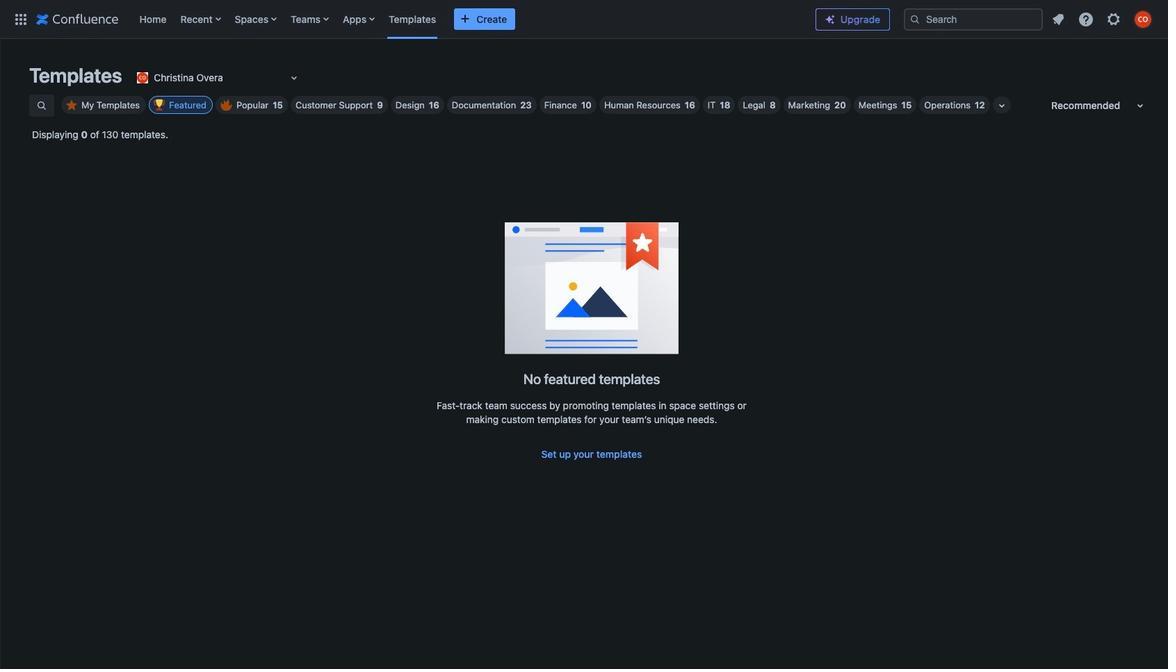 Task type: locate. For each thing, give the bounding box(es) containing it.
help icon image
[[1078, 11, 1095, 27]]

None search field
[[904, 8, 1043, 30]]

banner
[[0, 0, 1168, 42]]

more categories image
[[993, 97, 1010, 114]]

Search field
[[904, 8, 1043, 30]]

settings icon image
[[1106, 11, 1122, 27]]

global element
[[8, 0, 805, 39]]

None text field
[[134, 71, 137, 85]]

0 horizontal spatial list
[[132, 0, 805, 39]]

list for premium image
[[1046, 7, 1160, 32]]

1 horizontal spatial list
[[1046, 7, 1160, 32]]

confluence image
[[36, 11, 119, 27], [36, 11, 119, 27]]

list
[[132, 0, 805, 39], [1046, 7, 1160, 32]]



Task type: vqa. For each thing, say whether or not it's contained in the screenshot.
search Field
yes



Task type: describe. For each thing, give the bounding box(es) containing it.
appswitcher icon image
[[13, 11, 29, 27]]

search image
[[910, 14, 921, 25]]

notification icon image
[[1050, 11, 1067, 27]]

open search bar image
[[36, 100, 47, 111]]

list for appswitcher icon
[[132, 0, 805, 39]]

open image
[[286, 70, 303, 86]]

premium image
[[825, 14, 836, 25]]



